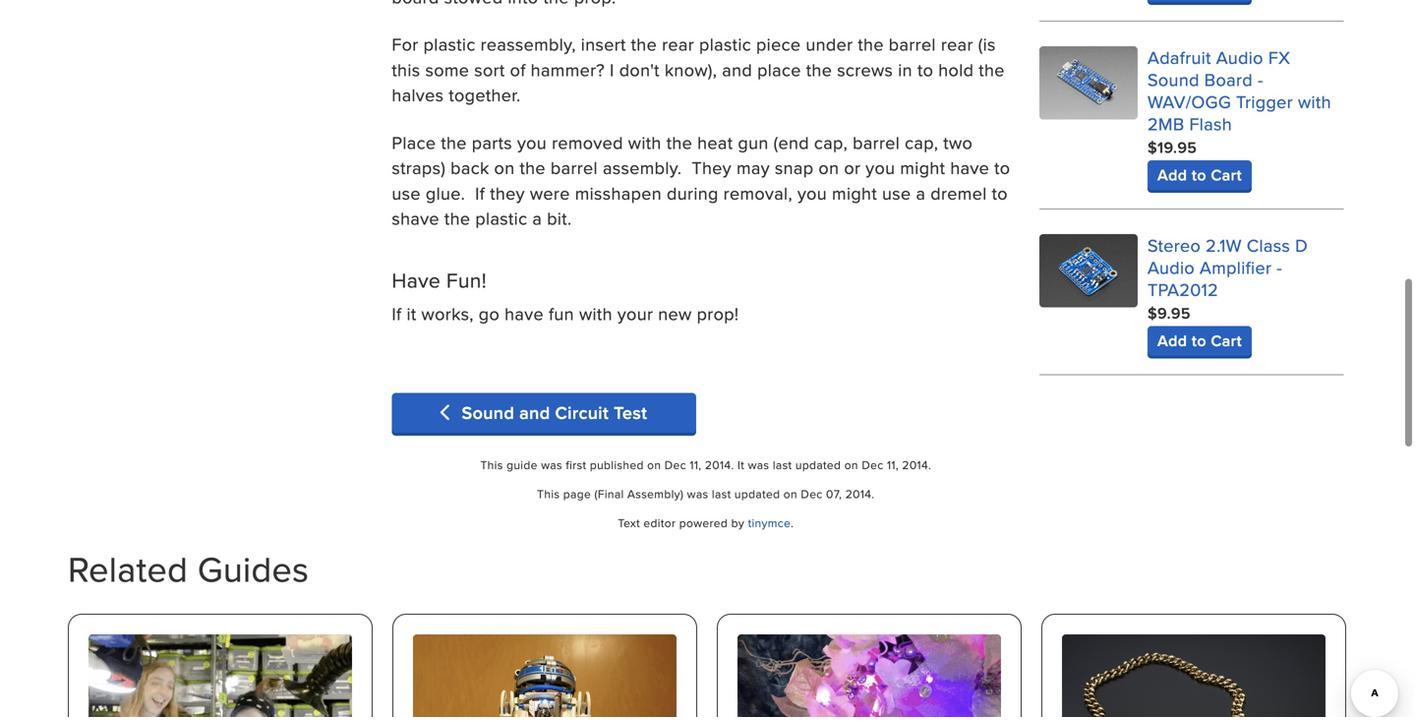 Task type: vqa. For each thing, say whether or not it's contained in the screenshot.
left
no



Task type: describe. For each thing, give the bounding box(es) containing it.
2 rear from the left
[[941, 32, 974, 57]]

2 horizontal spatial 2014.
[[903, 456, 932, 473]]

it
[[738, 456, 745, 473]]

0 vertical spatial last
[[773, 456, 792, 473]]

- inside stereo 2.1w class d audio amplifier - tpa2012 $9.95 add to cart
[[1277, 255, 1283, 280]]

text editor powered by tinymce .
[[618, 515, 794, 531]]

this
[[392, 57, 421, 82]]

parts
[[472, 130, 513, 155]]

0 horizontal spatial might
[[832, 180, 878, 205]]

2 horizontal spatial was
[[748, 456, 770, 473]]

audio inside adafruit audio fx sound board - wav/ogg trigger with 2mb flash $19.95 add to cart
[[1217, 45, 1264, 70]]

tpa2012
[[1148, 277, 1219, 302]]

snap
[[775, 155, 814, 180]]

this page (final assembly) was last updated on dec 07, 2014.
[[537, 486, 875, 502]]

if
[[392, 301, 402, 326]]

guides
[[198, 543, 309, 594]]

cart inside stereo 2.1w class d audio amplifier - tpa2012 $9.95 add to cart
[[1212, 329, 1243, 352]]

stereo 2.1w class d audio amplifier - tpa2012 link
[[1148, 233, 1309, 302]]

related guides
[[68, 543, 309, 594]]

(final
[[595, 486, 624, 502]]

adafruit audio fx sound board - wav/ogg trigger with 2mb flash link
[[1148, 45, 1332, 136]]

for plastic reassembly, insert the rear plastic piece under the barrel rear (is this some sort of hammer? i don't know), and place the screws in to hold the halves together.
[[392, 32, 1005, 107]]

sort
[[474, 57, 505, 82]]

.
[[791, 515, 794, 531]]

(is
[[979, 32, 996, 57]]

1 horizontal spatial dec
[[801, 486, 823, 502]]

trigger
[[1237, 89, 1294, 114]]

add to cart link for to
[[1148, 326, 1252, 356]]

flash
[[1190, 111, 1233, 136]]

this guide was first published on dec 11, 2014. it was last updated on dec 11, 2014.
[[481, 456, 932, 473]]

don't
[[620, 57, 660, 82]]

place
[[392, 130, 436, 155]]

0 horizontal spatial was
[[541, 456, 563, 473]]

powered
[[680, 515, 728, 531]]

tinymce
[[748, 515, 791, 531]]

related
[[68, 543, 188, 594]]

assembly.
[[603, 155, 682, 180]]

screws
[[837, 57, 894, 82]]

hold
[[939, 57, 974, 82]]

2mb
[[1148, 111, 1185, 136]]

2 horizontal spatial you
[[866, 155, 896, 180]]

place
[[758, 57, 802, 82]]

test
[[614, 400, 648, 426]]

adafruit
[[1148, 45, 1212, 70]]

the down glue.
[[445, 206, 471, 231]]

cart inside adafruit audio fx sound board - wav/ogg trigger with 2mb flash $19.95 add to cart
[[1212, 163, 1243, 186]]

were
[[530, 180, 570, 205]]

have inside the have fun! if it works, go have fun with your new prop!
[[505, 301, 544, 326]]

the down (is
[[979, 57, 1005, 82]]

2.1w
[[1206, 233, 1243, 258]]

new
[[658, 301, 692, 326]]

the up screws
[[858, 32, 884, 57]]

barrel up or
[[853, 130, 900, 155]]

chevron left image
[[441, 404, 457, 422]]

have
[[392, 266, 441, 295]]

1 horizontal spatial 2014.
[[846, 486, 875, 502]]

place the parts you removed with the heat gun (end cap, barrel cap, two straps) back on the barrel assembly.  they may snap on or you might have to use glue.  if they were misshapen during removal, you might use a dremel to shave the plastic a bit.
[[392, 130, 1011, 231]]

to inside for plastic reassembly, insert the rear plastic piece under the barrel rear (is this some sort of hammer? i don't know), and place the screws in to hold the halves together.
[[918, 57, 934, 82]]

the down under
[[807, 57, 833, 82]]

with for audio
[[1299, 89, 1332, 114]]

plastic up some
[[424, 32, 476, 57]]

text
[[618, 515, 640, 531]]

the left heat
[[667, 130, 693, 155]]

of
[[510, 57, 526, 82]]

class
[[1247, 233, 1291, 258]]

insert
[[581, 32, 626, 57]]

reassembly,
[[481, 32, 576, 57]]

under
[[806, 32, 853, 57]]

some
[[426, 57, 470, 82]]

fx
[[1269, 45, 1291, 70]]

adafruit audio fx sound board - wav/ogg trigger with 2mb flash $19.95 add to cart
[[1148, 45, 1332, 186]]

glue.
[[426, 180, 466, 205]]

page
[[564, 486, 591, 502]]

back
[[451, 155, 490, 180]]

add inside adafruit audio fx sound board - wav/ogg trigger with 2mb flash $19.95 add to cart
[[1158, 163, 1188, 186]]

stereo 2.1w class d audio amplifier - tpa2012 $9.95 add to cart
[[1148, 233, 1309, 352]]

shave
[[392, 206, 440, 231]]

i
[[610, 57, 615, 82]]

have fun! if it works, go have fun with your new prop!
[[392, 266, 739, 326]]

fun!
[[447, 266, 487, 295]]

circuit
[[555, 400, 609, 426]]

two
[[944, 130, 973, 155]]

straps)
[[392, 155, 446, 180]]

removed
[[552, 130, 624, 155]]

barrel inside for plastic reassembly, insert the rear plastic piece under the barrel rear (is this some sort of hammer? i don't know), and place the screws in to hold the halves together.
[[889, 32, 937, 57]]

for
[[392, 32, 419, 57]]

editor
[[644, 515, 676, 531]]

assembly)
[[628, 486, 684, 502]]

published
[[590, 456, 644, 473]]

with for fun!
[[579, 301, 613, 326]]

have inside place the parts you removed with the heat gun (end cap, barrel cap, two straps) back on the barrel assembly.  they may snap on or you might have to use glue.  if they were misshapen during removal, you might use a dremel to shave the plastic a bit.
[[951, 155, 990, 180]]

2 cap, from the left
[[905, 130, 939, 155]]

07,
[[827, 486, 842, 502]]

your
[[618, 301, 654, 326]]



Task type: locate. For each thing, give the bounding box(es) containing it.
last right it
[[773, 456, 792, 473]]

0 horizontal spatial use
[[392, 180, 421, 205]]

1 horizontal spatial 11,
[[887, 456, 899, 473]]

with right fun
[[579, 301, 613, 326]]

sound inside 'sound and circuit test' link
[[462, 400, 515, 426]]

heat
[[698, 130, 733, 155]]

add down $9.95 in the top of the page
[[1158, 329, 1188, 352]]

a
[[916, 180, 926, 205], [533, 206, 542, 231]]

works,
[[422, 301, 474, 326]]

1 cart from the top
[[1212, 163, 1243, 186]]

they
[[490, 180, 525, 205]]

(end
[[774, 130, 810, 155]]

2 add from the top
[[1158, 329, 1188, 352]]

this left page
[[537, 486, 560, 502]]

1 horizontal spatial and
[[722, 57, 753, 82]]

board
[[1205, 67, 1253, 92]]

0 horizontal spatial and
[[520, 400, 551, 426]]

0 vertical spatial add
[[1158, 163, 1188, 186]]

updated up tinymce
[[735, 486, 781, 502]]

1 vertical spatial with
[[628, 130, 662, 155]]

prop!
[[697, 301, 739, 326]]

piece
[[757, 32, 801, 57]]

add down $19.95
[[1158, 163, 1188, 186]]

$9.95
[[1148, 301, 1191, 325]]

guide
[[507, 456, 538, 473]]

0 horizontal spatial -
[[1258, 67, 1264, 92]]

2 vertical spatial with
[[579, 301, 613, 326]]

1 vertical spatial audio
[[1148, 255, 1195, 280]]

first
[[566, 456, 587, 473]]

might down or
[[832, 180, 878, 205]]

go
[[479, 301, 500, 326]]

a left dremel
[[916, 180, 926, 205]]

gun
[[738, 130, 769, 155]]

cap, up or
[[815, 130, 848, 155]]

sound and circuit test
[[457, 400, 648, 426]]

2 use from the left
[[883, 180, 912, 205]]

removal,
[[724, 180, 793, 205]]

use
[[392, 180, 421, 205], [883, 180, 912, 205]]

0 horizontal spatial dec
[[665, 456, 687, 473]]

1 horizontal spatial -
[[1277, 255, 1283, 280]]

hammer?
[[531, 57, 605, 82]]

add to cart link down $19.95
[[1148, 160, 1252, 190]]

1 horizontal spatial you
[[798, 180, 828, 205]]

0 horizontal spatial have
[[505, 301, 544, 326]]

audio inside stereo 2.1w class d audio amplifier - tpa2012 $9.95 add to cart
[[1148, 255, 1195, 280]]

audio up $9.95 in the top of the page
[[1148, 255, 1195, 280]]

d
[[1296, 233, 1309, 258]]

1 horizontal spatial sound
[[1148, 67, 1200, 92]]

was left first
[[541, 456, 563, 473]]

page content region
[[392, 0, 1020, 544], [392, 0, 1020, 374]]

cap,
[[815, 130, 848, 155], [905, 130, 939, 155]]

0 horizontal spatial sound
[[462, 400, 515, 426]]

the
[[631, 32, 657, 57], [858, 32, 884, 57], [807, 57, 833, 82], [979, 57, 1005, 82], [441, 130, 467, 155], [667, 130, 693, 155], [520, 155, 546, 180], [445, 206, 471, 231]]

- inside adafruit audio fx sound board - wav/ogg trigger with 2mb flash $19.95 add to cart
[[1258, 67, 1264, 92]]

cart down tpa2012
[[1212, 329, 1243, 352]]

0 vertical spatial this
[[481, 456, 503, 473]]

cart down the flash
[[1212, 163, 1243, 186]]

0 horizontal spatial cap,
[[815, 130, 848, 155]]

1 vertical spatial add to cart link
[[1148, 326, 1252, 356]]

stereo
[[1148, 233, 1202, 258]]

1 horizontal spatial last
[[773, 456, 792, 473]]

tinymce link
[[748, 515, 791, 531]]

sound and circuit test link
[[392, 393, 696, 433]]

may
[[737, 155, 770, 180]]

it
[[407, 301, 417, 326]]

barrel
[[889, 32, 937, 57], [853, 130, 900, 155], [551, 155, 598, 180]]

might down two
[[901, 155, 946, 180]]

barrel up in
[[889, 32, 937, 57]]

1 horizontal spatial a
[[916, 180, 926, 205]]

0 horizontal spatial a
[[533, 206, 542, 231]]

dec
[[665, 456, 687, 473], [862, 456, 884, 473], [801, 486, 823, 502]]

0 horizontal spatial last
[[712, 486, 732, 502]]

bit.
[[547, 206, 572, 231]]

use up the shave
[[392, 180, 421, 205]]

0 horizontal spatial you
[[517, 130, 547, 155]]

the up were
[[520, 155, 546, 180]]

halves
[[392, 82, 444, 107]]

-
[[1258, 67, 1264, 92], [1277, 255, 1283, 280]]

by
[[732, 515, 745, 531]]

2 horizontal spatial dec
[[862, 456, 884, 473]]

0 horizontal spatial 2014.
[[705, 456, 735, 473]]

0 horizontal spatial with
[[579, 301, 613, 326]]

plastic up know),
[[700, 32, 752, 57]]

1 vertical spatial -
[[1277, 255, 1283, 280]]

this for this guide was first published on dec 11, 2014. it was last updated on dec 11, 2014.
[[481, 456, 503, 473]]

know),
[[665, 57, 718, 82]]

0 vertical spatial audio
[[1217, 45, 1264, 70]]

1 vertical spatial updated
[[735, 486, 781, 502]]

add to cart link for flash
[[1148, 160, 1252, 190]]

misshapen
[[575, 180, 662, 205]]

this left guide
[[481, 456, 503, 473]]

1 vertical spatial cart
[[1212, 329, 1243, 352]]

add to cart link down $9.95 in the top of the page
[[1148, 326, 1252, 356]]

- left fx at right
[[1258, 67, 1264, 92]]

with inside adafruit audio fx sound board - wav/ogg trigger with 2mb flash $19.95 add to cart
[[1299, 89, 1332, 114]]

to
[[918, 57, 934, 82], [995, 155, 1011, 180], [1192, 163, 1207, 186], [992, 180, 1008, 205], [1192, 329, 1207, 352]]

0 horizontal spatial 11,
[[690, 456, 702, 473]]

to inside stereo 2.1w class d audio amplifier - tpa2012 $9.95 add to cart
[[1192, 329, 1207, 352]]

barrel down removed
[[551, 155, 598, 180]]

2 cart from the top
[[1212, 329, 1243, 352]]

plastic
[[424, 32, 476, 57], [700, 32, 752, 57], [476, 206, 528, 231]]

rear up hold
[[941, 32, 974, 57]]

0 vertical spatial have
[[951, 155, 990, 180]]

angled shot of stereo 2.1w class d audio amplifier. image
[[1040, 234, 1138, 308]]

2 11, from the left
[[887, 456, 899, 473]]

2 horizontal spatial with
[[1299, 89, 1332, 114]]

and left circuit
[[520, 400, 551, 426]]

with inside the have fun! if it works, go have fun with your new prop!
[[579, 301, 613, 326]]

0 horizontal spatial rear
[[662, 32, 695, 57]]

sound right chevron left icon
[[462, 400, 515, 426]]

cap, left two
[[905, 130, 939, 155]]

1 cap, from the left
[[815, 130, 848, 155]]

or
[[845, 155, 861, 180]]

1 horizontal spatial this
[[537, 486, 560, 502]]

1 horizontal spatial with
[[628, 130, 662, 155]]

1 horizontal spatial rear
[[941, 32, 974, 57]]

1 horizontal spatial was
[[687, 486, 709, 502]]

rear up know),
[[662, 32, 695, 57]]

1 horizontal spatial audio
[[1217, 45, 1264, 70]]

have up dremel
[[951, 155, 990, 180]]

2014.
[[705, 456, 735, 473], [903, 456, 932, 473], [846, 486, 875, 502]]

to inside adafruit audio fx sound board - wav/ogg trigger with 2mb flash $19.95 add to cart
[[1192, 163, 1207, 186]]

plastic down they
[[476, 206, 528, 231]]

1 vertical spatial have
[[505, 301, 544, 326]]

during
[[667, 180, 719, 205]]

1 horizontal spatial have
[[951, 155, 990, 180]]

0 vertical spatial a
[[916, 180, 926, 205]]

1 11, from the left
[[690, 456, 702, 473]]

you down snap
[[798, 180, 828, 205]]

with inside place the parts you removed with the heat gun (end cap, barrel cap, two straps) back on the barrel assembly.  they may snap on or you might have to use glue.  if they were misshapen during removal, you might use a dremel to shave the plastic a bit.
[[628, 130, 662, 155]]

and left place
[[722, 57, 753, 82]]

with right trigger
[[1299, 89, 1332, 114]]

was
[[541, 456, 563, 473], [748, 456, 770, 473], [687, 486, 709, 502]]

and
[[722, 57, 753, 82], [520, 400, 551, 426]]

1 vertical spatial add
[[1158, 329, 1188, 352]]

1 add to cart link from the top
[[1148, 160, 1252, 190]]

together.
[[449, 82, 521, 107]]

1 rear from the left
[[662, 32, 695, 57]]

last down this guide was first published on dec 11, 2014. it was last updated on dec 11, 2014.
[[712, 486, 732, 502]]

$19.95
[[1148, 136, 1198, 159]]

audio left fx at right
[[1217, 45, 1264, 70]]

was up powered
[[687, 486, 709, 502]]

have right go
[[505, 301, 544, 326]]

was right it
[[748, 456, 770, 473]]

1 vertical spatial and
[[520, 400, 551, 426]]

sound inside adafruit audio fx sound board - wav/ogg trigger with 2mb flash $19.95 add to cart
[[1148, 67, 1200, 92]]

11,
[[690, 456, 702, 473], [887, 456, 899, 473]]

add inside stereo 2.1w class d audio amplifier - tpa2012 $9.95 add to cart
[[1158, 329, 1188, 352]]

1 vertical spatial this
[[537, 486, 560, 502]]

add to cart link
[[1148, 160, 1252, 190], [1148, 326, 1252, 356]]

1 use from the left
[[392, 180, 421, 205]]

use left dremel
[[883, 180, 912, 205]]

might
[[901, 155, 946, 180], [832, 180, 878, 205]]

dremel
[[931, 180, 987, 205]]

cart
[[1212, 163, 1243, 186], [1212, 329, 1243, 352]]

0 vertical spatial updated
[[796, 456, 841, 473]]

the up don't
[[631, 32, 657, 57]]

1 horizontal spatial use
[[883, 180, 912, 205]]

1 horizontal spatial might
[[901, 155, 946, 180]]

0 vertical spatial cart
[[1212, 163, 1243, 186]]

0 horizontal spatial audio
[[1148, 255, 1195, 280]]

sound
[[1148, 67, 1200, 92], [462, 400, 515, 426]]

0 vertical spatial with
[[1299, 89, 1332, 114]]

sound up 2mb
[[1148, 67, 1200, 92]]

wav/ogg
[[1148, 89, 1232, 114]]

in
[[899, 57, 913, 82]]

1 vertical spatial sound
[[462, 400, 515, 426]]

plastic inside place the parts you removed with the heat gun (end cap, barrel cap, two straps) back on the barrel assembly.  they may snap on or you might have to use glue.  if they were misshapen during removal, you might use a dremel to shave the plastic a bit.
[[476, 206, 528, 231]]

1 vertical spatial a
[[533, 206, 542, 231]]

updated up '07,' at the bottom
[[796, 456, 841, 473]]

0 vertical spatial -
[[1258, 67, 1264, 92]]

1 add from the top
[[1158, 163, 1188, 186]]

fun
[[549, 301, 575, 326]]

with up the assembly.
[[628, 130, 662, 155]]

a left bit.
[[533, 206, 542, 231]]

on
[[494, 155, 515, 180], [819, 155, 840, 180], [648, 456, 662, 473], [845, 456, 859, 473], [784, 486, 798, 502]]

1 horizontal spatial updated
[[796, 456, 841, 473]]

the up back
[[441, 130, 467, 155]]

this for this page (final assembly) was last updated on dec 07, 2014.
[[537, 486, 560, 502]]

0 horizontal spatial updated
[[735, 486, 781, 502]]

0 vertical spatial add to cart link
[[1148, 160, 1252, 190]]

updated
[[796, 456, 841, 473], [735, 486, 781, 502]]

0 vertical spatial and
[[722, 57, 753, 82]]

you right or
[[866, 155, 896, 180]]

- left d
[[1277, 255, 1283, 280]]

amplifier
[[1200, 255, 1272, 280]]

0 vertical spatial sound
[[1148, 67, 1200, 92]]

angled shot of a adafruit audio fx sound board. image
[[1040, 46, 1138, 120]]

1 horizontal spatial cap,
[[905, 130, 939, 155]]

you
[[517, 130, 547, 155], [866, 155, 896, 180], [798, 180, 828, 205]]

0 horizontal spatial this
[[481, 456, 503, 473]]

2 add to cart link from the top
[[1148, 326, 1252, 356]]

and inside for plastic reassembly, insert the rear plastic piece under the barrel rear (is this some sort of hammer? i don't know), and place the screws in to hold the halves together.
[[722, 57, 753, 82]]

1 vertical spatial last
[[712, 486, 732, 502]]

you right parts
[[517, 130, 547, 155]]



